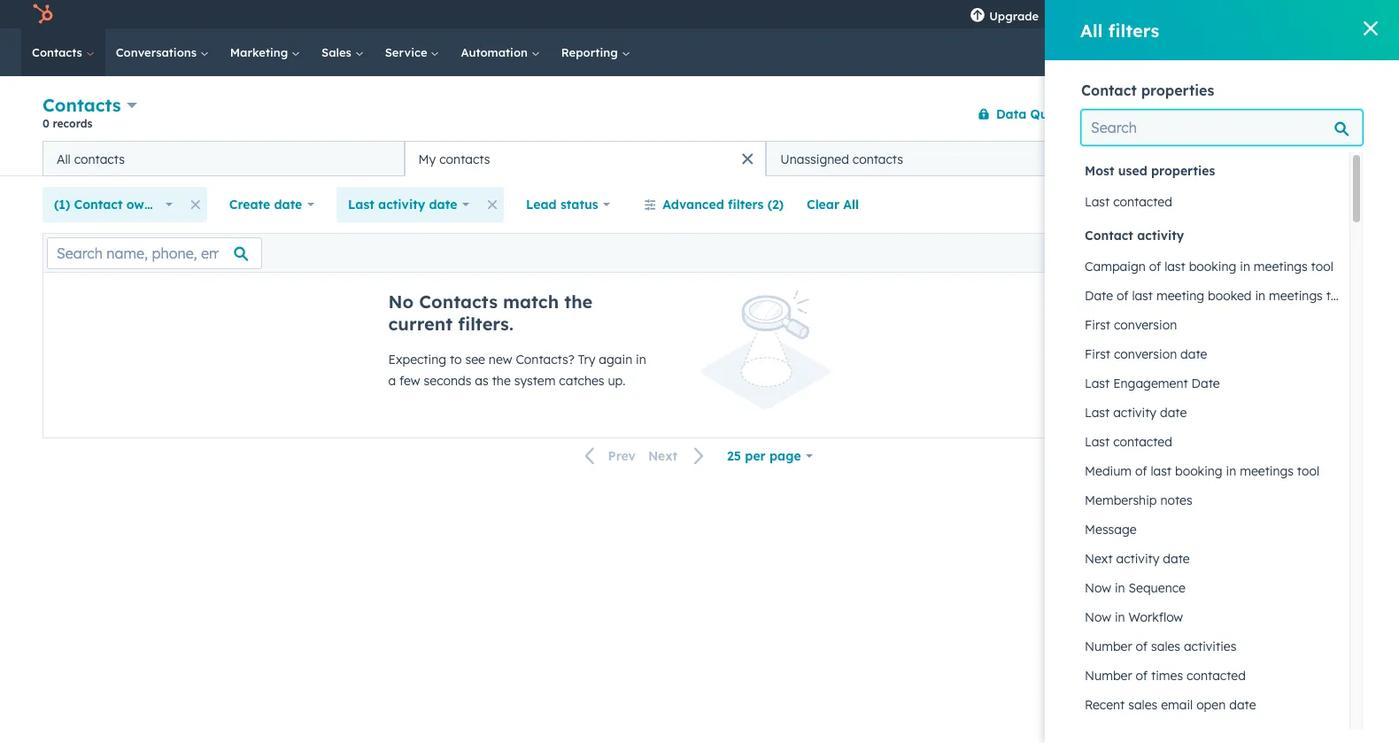 Task type: describe. For each thing, give the bounding box(es) containing it.
conversations
[[116, 45, 200, 59]]

0
[[43, 117, 49, 130]]

next button
[[642, 445, 716, 468]]

number for number of sales activities
[[1085, 639, 1133, 655]]

lead status
[[526, 197, 599, 213]]

close image
[[1364, 21, 1378, 35]]

settings image
[[1167, 8, 1183, 24]]

next for next
[[648, 448, 678, 464]]

membership notes button
[[1082, 486, 1350, 516]]

last for date
[[1133, 288, 1153, 304]]

date inside popup button
[[429, 197, 457, 213]]

of for number of sales activities
[[1136, 639, 1148, 655]]

25 per page button
[[716, 439, 825, 474]]

create date button
[[218, 187, 326, 222]]

clear
[[807, 197, 840, 213]]

data quality
[[997, 106, 1076, 122]]

advanced
[[663, 197, 724, 213]]

workflow
[[1129, 610, 1184, 625]]

number of times contacted button
[[1082, 662, 1350, 691]]

membership
[[1085, 493, 1157, 509]]

number of sales activities button
[[1082, 633, 1350, 662]]

sales inside button
[[1129, 697, 1158, 713]]

reporting
[[561, 45, 621, 59]]

expecting
[[388, 352, 447, 368]]

the inside the expecting to see new contacts? try again in a few seconds as the system catches up.
[[492, 373, 511, 389]]

recent sales email open date
[[1085, 697, 1257, 713]]

lead status button
[[515, 187, 622, 222]]

create contact button
[[1253, 100, 1357, 128]]

service
[[385, 45, 431, 59]]

contacts for unassigned contacts
[[853, 151, 904, 167]]

my
[[419, 151, 436, 167]]

lead
[[526, 197, 557, 213]]

contact for contact properties
[[1082, 82, 1137, 99]]

now in sequence button
[[1082, 574, 1350, 604]]

date inside button
[[1085, 288, 1114, 304]]

contacts banner
[[43, 91, 1357, 141]]

seconds
[[424, 373, 472, 389]]

0 vertical spatial properties
[[1142, 82, 1215, 99]]

25 per page
[[727, 448, 802, 464]]

now for now in sequence
[[1085, 580, 1112, 596]]

conversations link
[[105, 28, 220, 76]]

of for medium of last booking in meetings tool
[[1136, 463, 1148, 479]]

last inside button
[[1085, 405, 1110, 421]]

catches
[[559, 373, 605, 389]]

next for next activity date
[[1085, 551, 1113, 567]]

help image
[[1133, 8, 1149, 24]]

menu containing apoptosis studios
[[960, 0, 1378, 35]]

Search HubSpot search field
[[1151, 37, 1368, 67]]

times
[[1152, 668, 1184, 684]]

sales link
[[311, 28, 374, 76]]

tool for campaign of last booking in meetings tool
[[1312, 259, 1334, 275]]

match
[[503, 291, 559, 313]]

message
[[1085, 522, 1137, 538]]

contact for contact activity
[[1085, 228, 1134, 244]]

booking for campaign
[[1189, 259, 1237, 275]]

sales
[[322, 45, 355, 59]]

conversion for first conversion
[[1114, 317, 1178, 333]]

contact
[[1304, 107, 1342, 120]]

last inside popup button
[[348, 197, 375, 213]]

in inside now in workflow button
[[1115, 610, 1126, 625]]

create for create contact
[[1268, 107, 1301, 120]]

as
[[475, 373, 489, 389]]

date down first conversion button
[[1181, 346, 1208, 362]]

marketing
[[230, 45, 292, 59]]

contacts link
[[21, 28, 105, 76]]

in inside now in sequence button
[[1115, 580, 1126, 596]]

last activity date inside last activity date popup button
[[348, 197, 457, 213]]

date inside button
[[1230, 697, 1257, 713]]

notifications button
[[1194, 0, 1224, 28]]

all contacts button
[[43, 141, 405, 176]]

0 vertical spatial contacts
[[32, 45, 86, 59]]

booked
[[1208, 288, 1252, 304]]

page
[[770, 448, 802, 464]]

first conversion date
[[1085, 346, 1208, 362]]

all for all contacts
[[57, 151, 71, 167]]

again
[[599, 352, 633, 368]]

membership notes
[[1085, 493, 1193, 509]]

notes
[[1161, 493, 1193, 509]]

my contacts button
[[405, 141, 766, 176]]

1 vertical spatial properties
[[1152, 163, 1216, 179]]

filters for all
[[1109, 19, 1160, 41]]

create contact
[[1268, 107, 1342, 120]]

activities
[[1184, 639, 1237, 655]]

recent sales email open date button
[[1082, 691, 1350, 721]]

clear all button
[[796, 187, 871, 222]]

hubspot image
[[32, 4, 53, 25]]

create for create date
[[229, 197, 270, 213]]

my contacts
[[419, 151, 490, 167]]

activity down engagement
[[1114, 405, 1157, 421]]

recent
[[1085, 697, 1125, 713]]

1 vertical spatial contacted
[[1114, 434, 1173, 450]]

unassigned contacts button
[[766, 141, 1128, 176]]

advanced filters (2)
[[663, 197, 784, 213]]

search image
[[1359, 44, 1375, 60]]

of for date of last meeting booked in meetings tool
[[1117, 288, 1129, 304]]

all filters
[[1081, 19, 1160, 41]]

contact properties
[[1082, 82, 1215, 99]]

(3/5)
[[1227, 151, 1258, 167]]

marketplaces image
[[1100, 8, 1116, 24]]

few
[[400, 373, 420, 389]]

status
[[561, 197, 599, 213]]

hubspot link
[[21, 4, 66, 25]]

campaign of last booking in meetings tool button
[[1082, 252, 1350, 282]]

to
[[450, 352, 462, 368]]

first conversion date button
[[1082, 340, 1350, 370]]

(2)
[[768, 197, 784, 213]]

current
[[388, 313, 453, 335]]

the inside no contacts match the current filters.
[[565, 291, 593, 313]]

activity up campaign
[[1138, 228, 1185, 244]]

add
[[1167, 151, 1191, 167]]

first conversion
[[1085, 317, 1178, 333]]

studios
[[1311, 7, 1352, 21]]

unassigned contacts
[[781, 151, 904, 167]]

meetings for campaign of last booking in meetings tool
[[1254, 259, 1308, 275]]

date of last meeting booked in meetings tool button
[[1082, 282, 1350, 311]]

date of last meeting booked in meetings tool
[[1085, 288, 1349, 304]]

filters.
[[458, 313, 514, 335]]

records
[[53, 117, 92, 130]]

in inside the expecting to see new contacts? try again in a few seconds as the system catches up.
[[636, 352, 647, 368]]

number of times contacted
[[1085, 668, 1246, 684]]

pagination navigation
[[575, 445, 716, 468]]

last for medium
[[1151, 463, 1172, 479]]

sequence
[[1129, 580, 1186, 596]]

25
[[727, 448, 741, 464]]



Task type: locate. For each thing, give the bounding box(es) containing it.
2 vertical spatial tool
[[1298, 463, 1320, 479]]

contacted
[[1114, 194, 1173, 210], [1114, 434, 1173, 450], [1187, 668, 1246, 684]]

row group
[[1082, 152, 1350, 743]]

last activity date down engagement
[[1085, 405, 1187, 421]]

1 horizontal spatial filters
[[1109, 19, 1160, 41]]

last contacted
[[1085, 194, 1173, 210], [1085, 434, 1173, 450]]

in inside 'medium of last booking in meetings tool' button
[[1227, 463, 1237, 479]]

date down first conversion date button
[[1192, 376, 1220, 392]]

2 vertical spatial contacted
[[1187, 668, 1246, 684]]

1 vertical spatial date
[[1192, 376, 1220, 392]]

2 horizontal spatial all
[[1081, 19, 1103, 41]]

contacts inside popup button
[[43, 94, 121, 116]]

of up membership notes
[[1136, 463, 1148, 479]]

last up "first conversion"
[[1133, 288, 1153, 304]]

2 horizontal spatial contacts
[[853, 151, 904, 167]]

meeting
[[1157, 288, 1205, 304]]

2 contacts from the left
[[440, 151, 490, 167]]

1 vertical spatial the
[[492, 373, 511, 389]]

date inside popup button
[[274, 197, 302, 213]]

menu
[[960, 0, 1378, 35]]

now in workflow button
[[1082, 603, 1350, 633]]

1 horizontal spatial create
[[1268, 107, 1301, 120]]

in inside date of last meeting booked in meetings tool button
[[1256, 288, 1266, 304]]

in up now in workflow
[[1115, 580, 1126, 596]]

0 horizontal spatial contacts
[[74, 151, 125, 167]]

sales up number of times contacted at the right bottom of page
[[1152, 639, 1181, 655]]

booking up "membership notes" "button"
[[1176, 463, 1223, 479]]

all contacts
[[57, 151, 125, 167]]

2 conversion from the top
[[1114, 346, 1178, 362]]

0 horizontal spatial filters
[[728, 197, 764, 213]]

last contacted button up medium of last booking in meetings tool
[[1082, 428, 1350, 458]]

0 horizontal spatial date
[[1085, 288, 1114, 304]]

first up first conversion date
[[1085, 317, 1111, 333]]

contacted down "number of sales activities" 'button'
[[1187, 668, 1246, 684]]

1 vertical spatial filters
[[728, 197, 764, 213]]

all down 0 records
[[57, 151, 71, 167]]

in right again on the top left of page
[[636, 352, 647, 368]]

1 vertical spatial number
[[1085, 668, 1133, 684]]

last contacted up 'medium'
[[1085, 434, 1173, 450]]

0 vertical spatial last
[[1165, 259, 1186, 275]]

marketing link
[[220, 28, 311, 76]]

conversion
[[1114, 317, 1178, 333], [1114, 346, 1178, 362]]

1 vertical spatial last contacted
[[1085, 434, 1173, 450]]

date
[[1085, 288, 1114, 304], [1192, 376, 1220, 392]]

number for number of times contacted
[[1085, 668, 1133, 684]]

now inside now in workflow button
[[1085, 610, 1112, 625]]

date down 'last engagement date'
[[1161, 405, 1187, 421]]

1 vertical spatial first
[[1085, 346, 1111, 362]]

reporting link
[[551, 28, 641, 76]]

Search search field
[[1082, 110, 1363, 145]]

next right the prev
[[648, 448, 678, 464]]

next down the message
[[1085, 551, 1113, 567]]

create inside popup button
[[229, 197, 270, 213]]

Search name, phone, email addresses, or company search field
[[47, 237, 262, 269]]

0 vertical spatial the
[[565, 291, 593, 313]]

0 vertical spatial filters
[[1109, 19, 1160, 41]]

contacted up 'medium'
[[1114, 434, 1173, 450]]

see
[[466, 352, 485, 368]]

activity inside popup button
[[378, 197, 425, 213]]

up.
[[608, 373, 626, 389]]

edit columns button
[[1266, 241, 1353, 264]]

1 now from the top
[[1085, 580, 1112, 596]]

last inside 'medium of last booking in meetings tool' button
[[1151, 463, 1172, 479]]

2 vertical spatial contact
[[1085, 228, 1134, 244]]

0 vertical spatial contact
[[1082, 82, 1137, 99]]

booking up date of last meeting booked in meetings tool
[[1189, 259, 1237, 275]]

prev
[[608, 448, 636, 464]]

all for all filters
[[1081, 19, 1103, 41]]

1 vertical spatial meetings
[[1270, 288, 1323, 304]]

last
[[1165, 259, 1186, 275], [1133, 288, 1153, 304], [1151, 463, 1172, 479]]

contact up campaign
[[1085, 228, 1134, 244]]

automation link
[[450, 28, 551, 76]]

activity down the my
[[378, 197, 425, 213]]

number inside 'button'
[[1085, 639, 1133, 655]]

conversion up first conversion date
[[1114, 317, 1178, 333]]

the right "as"
[[492, 373, 511, 389]]

now up now in workflow
[[1085, 580, 1112, 596]]

number up recent
[[1085, 668, 1133, 684]]

next activity date button
[[1082, 545, 1350, 575]]

all right 'clear'
[[844, 197, 859, 213]]

0 vertical spatial all
[[1081, 19, 1103, 41]]

add view (3/5)
[[1167, 151, 1258, 167]]

the right 'match'
[[565, 291, 593, 313]]

next inside the pagination navigation
[[648, 448, 678, 464]]

1 horizontal spatial last activity date
[[1085, 405, 1187, 421]]

0 horizontal spatial create
[[229, 197, 270, 213]]

apoptosis
[[1254, 7, 1308, 21]]

contacts inside no contacts match the current filters.
[[419, 291, 498, 313]]

date down my contacts
[[429, 197, 457, 213]]

last inside date of last meeting booked in meetings tool button
[[1133, 288, 1153, 304]]

data quality button
[[966, 96, 1077, 132]]

in inside campaign of last booking in meetings tool button
[[1241, 259, 1251, 275]]

of for campaign of last booking in meetings tool
[[1150, 259, 1162, 275]]

1 vertical spatial tool
[[1327, 288, 1349, 304]]

contacts?
[[516, 352, 575, 368]]

0 vertical spatial last contacted button
[[1082, 188, 1350, 217]]

last activity date button
[[1082, 399, 1350, 428]]

activity up now in sequence
[[1117, 551, 1160, 567]]

date inside "button"
[[1192, 376, 1220, 392]]

sales inside 'button'
[[1152, 639, 1181, 655]]

contact activity
[[1085, 228, 1185, 244]]

0 horizontal spatial the
[[492, 373, 511, 389]]

1 vertical spatial conversion
[[1114, 346, 1178, 362]]

create down the all contacts button
[[229, 197, 270, 213]]

contact inside row group
[[1085, 228, 1134, 244]]

next
[[648, 448, 678, 464], [1085, 551, 1113, 567]]

1 horizontal spatial all
[[844, 197, 859, 213]]

last for campaign
[[1165, 259, 1186, 275]]

0 vertical spatial last contacted
[[1085, 194, 1173, 210]]

0 vertical spatial sales
[[1152, 639, 1181, 655]]

1 contacts from the left
[[74, 151, 125, 167]]

create left the contact
[[1268, 107, 1301, 120]]

no
[[388, 291, 414, 313]]

1 number from the top
[[1085, 639, 1133, 655]]

contacts right no
[[419, 291, 498, 313]]

actions
[[1103, 107, 1140, 120]]

medium of last booking in meetings tool
[[1085, 463, 1320, 479]]

0 vertical spatial meetings
[[1254, 259, 1308, 275]]

(1) contact owner
[[54, 197, 165, 213]]

try
[[578, 352, 596, 368]]

in down now in sequence
[[1115, 610, 1126, 625]]

most used properties
[[1085, 163, 1216, 179]]

upgrade
[[990, 9, 1039, 23]]

contact up actions on the right top
[[1082, 82, 1137, 99]]

of down now in workflow
[[1136, 639, 1148, 655]]

sales
[[1152, 639, 1181, 655], [1129, 697, 1158, 713]]

contacted inside button
[[1187, 668, 1246, 684]]

last inside campaign of last booking in meetings tool button
[[1165, 259, 1186, 275]]

now inside now in sequence button
[[1085, 580, 1112, 596]]

1 last contacted from the top
[[1085, 194, 1173, 210]]

last contacted button down add view (3/5)
[[1082, 188, 1350, 217]]

engagement
[[1114, 376, 1189, 392]]

last inside "button"
[[1085, 376, 1110, 392]]

number
[[1085, 639, 1133, 655], [1085, 668, 1133, 684]]

0 vertical spatial number
[[1085, 639, 1133, 655]]

last engagement date button
[[1082, 369, 1350, 399]]

add view (3/5) button
[[1136, 141, 1280, 176]]

of for number of times contacted
[[1136, 668, 1148, 684]]

contacts for my contacts
[[440, 151, 490, 167]]

first conversion button
[[1082, 311, 1350, 341]]

medium
[[1085, 463, 1132, 479]]

quality
[[1031, 106, 1076, 122]]

contacts right the my
[[440, 151, 490, 167]]

contacts down hubspot "link"
[[32, 45, 86, 59]]

of inside campaign of last booking in meetings tool button
[[1150, 259, 1162, 275]]

0 vertical spatial conversion
[[1114, 317, 1178, 333]]

contact right (1) on the top of the page
[[74, 197, 123, 213]]

all inside button
[[844, 197, 859, 213]]

contacts for all contacts
[[74, 151, 125, 167]]

of
[[1150, 259, 1162, 275], [1117, 288, 1129, 304], [1136, 463, 1148, 479], [1136, 639, 1148, 655], [1136, 668, 1148, 684]]

expecting to see new contacts? try again in a few seconds as the system catches up.
[[388, 352, 647, 389]]

in up "membership notes" "button"
[[1227, 463, 1237, 479]]

2 vertical spatial meetings
[[1240, 463, 1294, 479]]

contacts down records
[[74, 151, 125, 167]]

contacts right unassigned
[[853, 151, 904, 167]]

contacts inside 'button'
[[853, 151, 904, 167]]

date up sequence
[[1163, 551, 1190, 567]]

notifications image
[[1201, 8, 1217, 24]]

0 vertical spatial contacted
[[1114, 194, 1173, 210]]

1 conversion from the top
[[1114, 317, 1178, 333]]

a
[[388, 373, 396, 389]]

0 vertical spatial create
[[1268, 107, 1301, 120]]

filters for advanced
[[728, 197, 764, 213]]

all left help "icon"
[[1081, 19, 1103, 41]]

of left times on the bottom of the page
[[1136, 668, 1148, 684]]

2 now from the top
[[1085, 610, 1112, 625]]

date down the all contacts button
[[274, 197, 302, 213]]

last up meeting
[[1165, 259, 1186, 275]]

service link
[[374, 28, 450, 76]]

0 horizontal spatial all
[[57, 151, 71, 167]]

booking for medium
[[1176, 463, 1223, 479]]

all
[[1081, 19, 1103, 41], [57, 151, 71, 167], [844, 197, 859, 213]]

view
[[1195, 151, 1223, 167]]

conversion up engagement
[[1114, 346, 1178, 362]]

last up notes at the right of the page
[[1151, 463, 1172, 479]]

create inside button
[[1268, 107, 1301, 120]]

1 vertical spatial create
[[229, 197, 270, 213]]

0 vertical spatial last activity date
[[348, 197, 457, 213]]

0 vertical spatial next
[[648, 448, 678, 464]]

medium of last booking in meetings tool button
[[1082, 457, 1350, 487]]

1 vertical spatial last activity date
[[1085, 405, 1187, 421]]

prev button
[[575, 445, 642, 468]]

create date
[[229, 197, 302, 213]]

apoptosis studios
[[1254, 7, 1352, 21]]

meetings for medium of last booking in meetings tool
[[1240, 463, 1294, 479]]

1 vertical spatial sales
[[1129, 697, 1158, 713]]

(1)
[[54, 197, 70, 213]]

0 horizontal spatial last activity date
[[348, 197, 457, 213]]

1 vertical spatial contact
[[74, 197, 123, 213]]

of down campaign
[[1117, 288, 1129, 304]]

columns
[[1300, 246, 1341, 259]]

1 vertical spatial next
[[1085, 551, 1113, 567]]

3 contacts from the left
[[853, 151, 904, 167]]

contacts up records
[[43, 94, 121, 116]]

date right open
[[1230, 697, 1257, 713]]

message button
[[1082, 516, 1350, 545]]

2 vertical spatial last
[[1151, 463, 1172, 479]]

row group containing most used properties
[[1082, 152, 1350, 743]]

date down campaign
[[1085, 288, 1114, 304]]

last activity date down the my
[[348, 197, 457, 213]]

last
[[1085, 194, 1110, 210], [348, 197, 375, 213], [1085, 376, 1110, 392], [1085, 405, 1110, 421], [1085, 434, 1110, 450]]

email
[[1162, 697, 1194, 713]]

number inside button
[[1085, 668, 1133, 684]]

2 last contacted button from the top
[[1082, 428, 1350, 458]]

first down "first conversion"
[[1085, 346, 1111, 362]]

the
[[565, 291, 593, 313], [492, 373, 511, 389]]

1 vertical spatial contacts
[[43, 94, 121, 116]]

1 last contacted button from the top
[[1082, 188, 1350, 217]]

next activity date
[[1085, 551, 1190, 567]]

upgrade image
[[970, 8, 986, 24]]

first for first conversion
[[1085, 317, 1111, 333]]

used
[[1119, 163, 1148, 179]]

advanced filters (2) button
[[633, 187, 796, 222]]

1 horizontal spatial contacts
[[440, 151, 490, 167]]

1 vertical spatial last contacted button
[[1082, 428, 1350, 458]]

now down now in sequence
[[1085, 610, 1112, 625]]

of inside 'medium of last booking in meetings tool' button
[[1136, 463, 1148, 479]]

now for now in workflow
[[1085, 610, 1112, 625]]

2 vertical spatial contacts
[[419, 291, 498, 313]]

filters inside 'button'
[[728, 197, 764, 213]]

tool for medium of last booking in meetings tool
[[1298, 463, 1320, 479]]

0 vertical spatial date
[[1085, 288, 1114, 304]]

1 horizontal spatial the
[[565, 291, 593, 313]]

all inside button
[[57, 151, 71, 167]]

per
[[745, 448, 766, 464]]

1 first from the top
[[1085, 317, 1111, 333]]

0 vertical spatial first
[[1085, 317, 1111, 333]]

conversion for first conversion date
[[1114, 346, 1178, 362]]

tara schultz image
[[1234, 6, 1250, 22]]

activity
[[378, 197, 425, 213], [1138, 228, 1185, 244], [1114, 405, 1157, 421], [1117, 551, 1160, 567]]

2 first from the top
[[1085, 346, 1111, 362]]

first for first conversion date
[[1085, 346, 1111, 362]]

tool
[[1312, 259, 1334, 275], [1327, 288, 1349, 304], [1298, 463, 1320, 479]]

1 vertical spatial last
[[1133, 288, 1153, 304]]

import
[[1191, 107, 1227, 120]]

1 vertical spatial now
[[1085, 610, 1112, 625]]

0 horizontal spatial next
[[648, 448, 678, 464]]

last contacted button
[[1082, 188, 1350, 217], [1082, 428, 1350, 458]]

2 vertical spatial all
[[844, 197, 859, 213]]

contacts inside button
[[74, 151, 125, 167]]

2 last contacted from the top
[[1085, 434, 1173, 450]]

1 horizontal spatial next
[[1085, 551, 1113, 567]]

0 vertical spatial tool
[[1312, 259, 1334, 275]]

of inside date of last meeting booked in meetings tool button
[[1117, 288, 1129, 304]]

contacts inside button
[[440, 151, 490, 167]]

contacts button
[[43, 92, 137, 118]]

in right the booked
[[1256, 288, 1266, 304]]

of inside number of times contacted button
[[1136, 668, 1148, 684]]

contact inside (1) contact owner popup button
[[74, 197, 123, 213]]

1 vertical spatial booking
[[1176, 463, 1223, 479]]

marketplaces button
[[1089, 0, 1126, 28]]

export button
[[1199, 241, 1255, 264]]

last activity date inside last activity date button
[[1085, 405, 1187, 421]]

apoptosis studios button
[[1224, 0, 1378, 28]]

0 vertical spatial booking
[[1189, 259, 1237, 275]]

0 vertical spatial now
[[1085, 580, 1112, 596]]

now
[[1085, 580, 1112, 596], [1085, 610, 1112, 625]]

1 horizontal spatial date
[[1192, 376, 1220, 392]]

contacted down the most used properties
[[1114, 194, 1173, 210]]

campaign of last booking in meetings tool
[[1085, 259, 1334, 275]]

of inside "number of sales activities" 'button'
[[1136, 639, 1148, 655]]

1 vertical spatial all
[[57, 151, 71, 167]]

last contacted down used
[[1085, 194, 1173, 210]]

number down now in workflow
[[1085, 639, 1133, 655]]

owner
[[126, 197, 165, 213]]

filters
[[1109, 19, 1160, 41], [728, 197, 764, 213]]

help button
[[1126, 0, 1156, 28]]

in up the booked
[[1241, 259, 1251, 275]]

2 number from the top
[[1085, 668, 1133, 684]]

of down contact activity
[[1150, 259, 1162, 275]]

sales left email
[[1129, 697, 1158, 713]]



Task type: vqa. For each thing, say whether or not it's contained in the screenshot.
topmost Contact
yes



